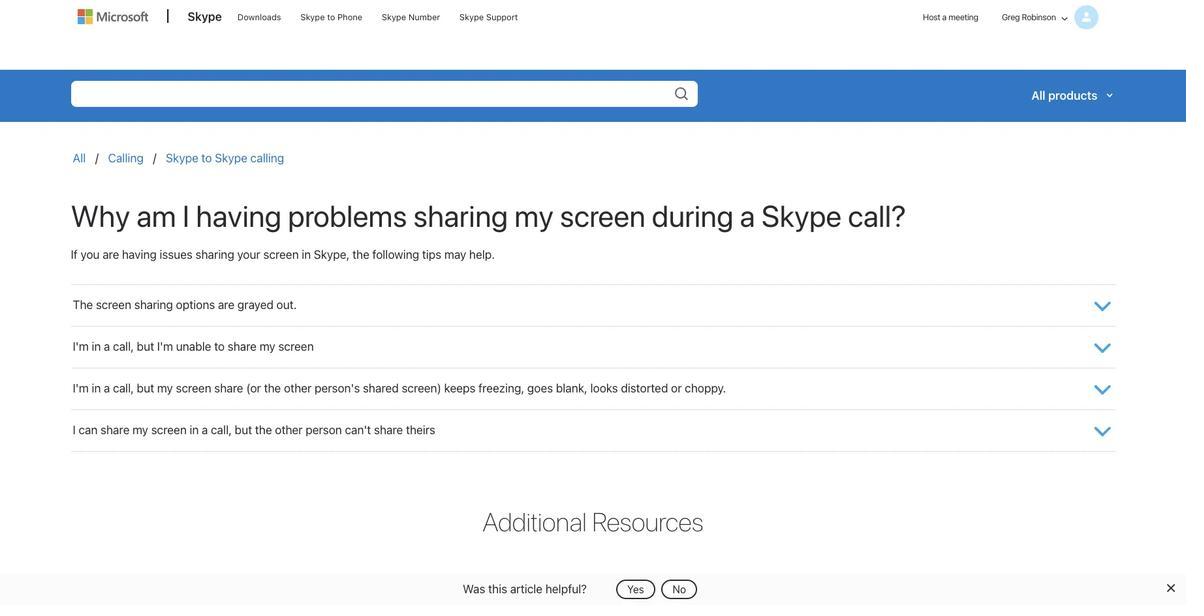 Task type: locate. For each thing, give the bounding box(es) containing it.
i'm for i'm
[[73, 340, 89, 354]]

help.
[[469, 248, 495, 262]]

no
[[673, 584, 686, 596]]

2 horizontal spatial sharing
[[413, 199, 508, 234]]

my
[[514, 199, 554, 234], [260, 340, 275, 354], [157, 382, 173, 396], [133, 424, 148, 438]]

i'm in a call, but i'm unable to share my screen
[[73, 340, 314, 354]]

or
[[671, 382, 682, 396]]

sharing for your
[[196, 248, 234, 262]]

having
[[196, 199, 282, 234], [122, 248, 157, 262]]

skype to phone
[[300, 12, 362, 22]]

shared
[[363, 382, 399, 396]]

the down (or
[[255, 424, 272, 438]]

None text field
[[71, 81, 698, 107]]

a
[[942, 12, 947, 22], [740, 199, 755, 234], [104, 340, 110, 354], [104, 382, 110, 396], [202, 424, 208, 438]]

0 horizontal spatial i
[[73, 424, 76, 438]]

i'm left unable
[[157, 340, 173, 354]]

1 vertical spatial to
[[201, 151, 212, 165]]

i can share my screen in a call, but the other person can't share theirs link
[[73, 419, 1078, 444]]

calling
[[108, 151, 144, 165]]

0 horizontal spatial are
[[103, 248, 119, 262]]

freezing,
[[479, 382, 524, 396]]

1 horizontal spatial i
[[183, 199, 190, 234]]

1 vertical spatial but
[[137, 382, 154, 396]]

skype
[[188, 10, 222, 24], [300, 12, 325, 22], [382, 12, 406, 22], [459, 12, 484, 22], [166, 151, 198, 165], [215, 151, 247, 165], [762, 199, 842, 234], [760, 572, 807, 593]]

screen)
[[402, 382, 441, 396]]

1 vertical spatial sharing
[[196, 248, 234, 262]]

skype number
[[382, 12, 440, 22]]

menu bar
[[71, 1, 1115, 69]]

skype support link
[[454, 1, 524, 32]]

1 vertical spatial call,
[[113, 382, 134, 396]]

i can share my screen in a call, but the other person can't share theirs
[[73, 424, 435, 438]]

are left grayed
[[218, 299, 235, 312]]

1 vertical spatial are
[[218, 299, 235, 312]]

screen inside dropdown button
[[176, 382, 211, 396]]

other left person in the left bottom of the page
[[275, 424, 303, 438]]

0 horizontal spatial having
[[122, 248, 157, 262]]

sharing left the your
[[196, 248, 234, 262]]

1 horizontal spatial having
[[196, 199, 282, 234]]

the right skype,
[[353, 248, 370, 262]]

having left issues
[[122, 248, 157, 262]]

are right you
[[103, 248, 119, 262]]

i'm down the
[[73, 340, 89, 354]]

2 horizontal spatial to
[[327, 12, 335, 22]]

yes button
[[616, 580, 655, 600]]

other inside i can share my screen in a call, but the other person can't share theirs link
[[275, 424, 303, 438]]

may
[[444, 248, 466, 262]]

1 horizontal spatial are
[[218, 299, 235, 312]]

the right (or
[[264, 382, 281, 396]]

unable
[[176, 340, 211, 354]]

i left the can
[[73, 424, 76, 438]]

skype to skype calling link
[[166, 151, 284, 165]]

i right am
[[183, 199, 190, 234]]

i can share my screen in a call, but the other person can't share theirs button
[[71, 411, 1116, 452]]

1 horizontal spatial support
[[811, 572, 871, 593]]

but inside dropdown button
[[137, 382, 154, 396]]

but for i'm
[[137, 340, 154, 354]]

but left unable
[[137, 340, 154, 354]]

0 vertical spatial sharing
[[413, 199, 508, 234]]

skype to phone link
[[295, 1, 368, 32]]

but down (or
[[235, 424, 252, 438]]

share left (or
[[214, 382, 243, 396]]

help improve skype support
[[658, 572, 871, 593]]

1 horizontal spatial sharing
[[196, 248, 234, 262]]

a inside host a meeting link
[[942, 12, 947, 22]]

additional resources
[[483, 507, 704, 538]]

share
[[228, 340, 257, 354], [214, 382, 243, 396], [101, 424, 130, 438], [374, 424, 403, 438]]

1 vertical spatial having
[[122, 248, 157, 262]]

to for phone
[[327, 12, 335, 22]]

0 vertical spatial to
[[327, 12, 335, 22]]

ask
[[345, 572, 373, 593]]

share up (or
[[228, 340, 257, 354]]

support
[[486, 12, 518, 22], [811, 572, 871, 593]]

but
[[137, 340, 154, 354], [137, 382, 154, 396], [235, 424, 252, 438]]

2 vertical spatial call,
[[211, 424, 232, 438]]

i inside 'dropdown button'
[[73, 424, 76, 438]]

i'm inside dropdown button
[[73, 382, 89, 396]]

your
[[237, 248, 260, 262]]

but down i'm in a call, but i'm unable to share my screen
[[137, 382, 154, 396]]

2 vertical spatial sharing
[[134, 299, 173, 312]]

0 vertical spatial but
[[137, 340, 154, 354]]

calling
[[250, 151, 284, 165]]

0 vertical spatial having
[[196, 199, 282, 234]]

0 vertical spatial support
[[486, 12, 518, 22]]

this
[[488, 583, 507, 596]]

other left person's
[[284, 382, 312, 396]]

yes
[[627, 584, 644, 596]]

0 vertical spatial call,
[[113, 340, 134, 354]]

skype number link
[[376, 1, 446, 32]]

i'm up the can
[[73, 382, 89, 396]]

share right can't in the bottom left of the page
[[374, 424, 403, 438]]

screen inside 'dropdown button'
[[151, 424, 187, 438]]

choppy.
[[685, 382, 726, 396]]

i'm for my
[[73, 382, 89, 396]]

in
[[302, 248, 311, 262], [92, 340, 101, 354], [92, 382, 101, 396], [190, 424, 199, 438]]

help
[[658, 572, 693, 593]]

having for problems
[[196, 199, 282, 234]]

to left calling
[[201, 151, 212, 165]]

blank,
[[556, 382, 588, 396]]

sharing up may
[[413, 199, 508, 234]]

greg robinson
[[1002, 12, 1056, 22]]

having up the your
[[196, 199, 282, 234]]

theirs
[[406, 424, 435, 438]]

menu bar containing host a meeting
[[71, 1, 1115, 69]]

ask the community link
[[299, 572, 587, 606]]

a inside i'm in a call, but i'm unable to share my screen link
[[104, 340, 110, 354]]

the screen sharing options are grayed out.
[[73, 299, 297, 312]]

call, for i'm
[[113, 340, 134, 354]]

i
[[183, 199, 190, 234], [73, 424, 76, 438]]

avatar image
[[1074, 5, 1099, 29]]

sharing
[[413, 199, 508, 234], [196, 248, 234, 262], [134, 299, 173, 312]]

other inside i'm in a call, but my screen share (or the other person's shared screen) keeps freezing, goes blank, looks distorted or choppy. link
[[284, 382, 312, 396]]

person's
[[315, 382, 360, 396]]

0 horizontal spatial sharing
[[134, 299, 173, 312]]

a inside i'm in a call, but my screen share (or the other person's shared screen) keeps freezing, goes blank, looks distorted or choppy. link
[[104, 382, 110, 396]]

1 vertical spatial i
[[73, 424, 76, 438]]

my inside 'dropdown button'
[[133, 424, 148, 438]]

1 vertical spatial support
[[811, 572, 871, 593]]

the
[[353, 248, 370, 262], [264, 382, 281, 396], [255, 424, 272, 438], [377, 572, 401, 593]]

but inside dropdown button
[[137, 340, 154, 354]]

why am i having problems sharing my screen during a skype call?
[[71, 199, 906, 234]]

1 horizontal spatial to
[[214, 340, 225, 354]]

0 vertical spatial other
[[284, 382, 312, 396]]

2 vertical spatial but
[[235, 424, 252, 438]]

share inside dropdown button
[[228, 340, 257, 354]]

to for skype
[[201, 151, 212, 165]]

to left phone
[[327, 12, 335, 22]]

i'm
[[73, 340, 89, 354], [157, 340, 173, 354], [73, 382, 89, 396]]

skype inside help improve skype support link
[[760, 572, 807, 593]]

to right unable
[[214, 340, 225, 354]]

to
[[327, 12, 335, 22], [201, 151, 212, 165], [214, 340, 225, 354]]

in inside dropdown button
[[92, 340, 101, 354]]

call, inside dropdown button
[[113, 340, 134, 354]]

0 horizontal spatial support
[[486, 12, 518, 22]]

host
[[923, 12, 940, 22]]

call,
[[113, 340, 134, 354], [113, 382, 134, 396], [211, 424, 232, 438]]

0 vertical spatial i
[[183, 199, 190, 234]]

my inside dropdown button
[[260, 340, 275, 354]]

2 vertical spatial to
[[214, 340, 225, 354]]

are
[[103, 248, 119, 262], [218, 299, 235, 312]]

the
[[73, 299, 93, 312]]

resources
[[592, 507, 704, 538]]

0 horizontal spatial to
[[201, 151, 212, 165]]

the inside 'dropdown button'
[[255, 424, 272, 438]]

share inside dropdown button
[[214, 382, 243, 396]]

1 vertical spatial other
[[275, 424, 303, 438]]

other
[[284, 382, 312, 396], [275, 424, 303, 438]]

call, inside dropdown button
[[113, 382, 134, 396]]

sharing left options
[[134, 299, 173, 312]]

in inside 'dropdown button'
[[190, 424, 199, 438]]



Task type: vqa. For each thing, say whether or not it's contained in the screenshot.
bottommost the export
no



Task type: describe. For each thing, give the bounding box(es) containing it.
following
[[372, 248, 419, 262]]

other for person
[[275, 424, 303, 438]]

improve
[[697, 572, 756, 593]]

but inside 'dropdown button'
[[235, 424, 252, 438]]

goes
[[527, 382, 553, 396]]

i'm in a call, but my screen share (or the other person's shared screen) keeps freezing, goes blank, looks distorted or choppy.
[[73, 382, 726, 396]]

all
[[73, 151, 89, 165]]

i'm in a call, but my screen share (or the other person's shared screen) keeps freezing, goes blank, looks distorted or choppy. button
[[71, 369, 1116, 410]]

meeting
[[949, 12, 979, 22]]

host a meeting link
[[913, 1, 989, 34]]

other for person's
[[284, 382, 312, 396]]

dismiss the survey image
[[1165, 584, 1176, 594]]

additional
[[483, 507, 587, 538]]

sharing inside dropdown button
[[134, 299, 173, 312]]

robinson
[[1022, 12, 1056, 22]]

phone
[[338, 12, 362, 22]]

the screen sharing options are grayed out. link
[[73, 293, 1078, 318]]

host a meeting
[[923, 12, 979, 22]]

why
[[71, 199, 130, 234]]

skype inside "skype to phone" link
[[300, 12, 325, 22]]

the inside dropdown button
[[264, 382, 281, 396]]

the screen sharing options are grayed out. button
[[71, 286, 1116, 327]]

greg
[[1002, 12, 1020, 22]]

no button
[[662, 580, 697, 600]]

help improve skype support link
[[613, 572, 900, 606]]

can
[[79, 424, 98, 438]]

number
[[409, 12, 440, 22]]

skype,
[[314, 248, 350, 262]]

if you are having issues sharing your screen in skype, the following tips may help.
[[71, 248, 495, 262]]

you
[[81, 248, 100, 262]]

microsoft image
[[77, 9, 148, 24]]

to inside dropdown button
[[214, 340, 225, 354]]

tips
[[422, 248, 441, 262]]

call, inside 'dropdown button'
[[211, 424, 232, 438]]

article
[[510, 583, 543, 596]]

having for issues
[[122, 248, 157, 262]]

all link
[[73, 151, 89, 165]]

call, for my
[[113, 382, 134, 396]]

am
[[136, 199, 176, 234]]

out.
[[277, 299, 297, 312]]

can't
[[345, 424, 371, 438]]

problems
[[288, 199, 407, 234]]

i'm in a call, but i'm unable to share my screen link
[[73, 335, 1078, 360]]

but for my
[[137, 382, 154, 396]]

keeps
[[444, 382, 476, 396]]

during
[[652, 199, 734, 234]]

skype support
[[459, 12, 518, 22]]

sharing for my
[[413, 199, 508, 234]]

looks
[[591, 382, 618, 396]]

options
[[176, 299, 215, 312]]

a inside i can share my screen in a call, but the other person can't share theirs link
[[202, 424, 208, 438]]

if
[[71, 248, 78, 262]]

(or
[[246, 382, 261, 396]]

helpful?
[[546, 583, 587, 596]]

grayed
[[238, 299, 274, 312]]

in inside dropdown button
[[92, 382, 101, 396]]

skype inside the 'skype support' "link"
[[459, 12, 484, 22]]

greg robinson link
[[996, 1, 1105, 37]]

skype link
[[181, 1, 228, 36]]

0 vertical spatial are
[[103, 248, 119, 262]]

person
[[306, 424, 342, 438]]

was this article helpful?
[[463, 583, 587, 596]]

support inside "link"
[[486, 12, 518, 22]]

downloads
[[238, 12, 281, 22]]

my inside dropdown button
[[157, 382, 173, 396]]

skype inside skype number link
[[382, 12, 406, 22]]

distorted
[[621, 382, 668, 396]]

skype to skype calling
[[166, 151, 284, 165]]

downloads link
[[232, 1, 287, 32]]

community
[[405, 572, 491, 593]]

issues
[[160, 248, 193, 262]]

calling link
[[108, 151, 144, 165]]

the right ask
[[377, 572, 401, 593]]

skype inside skype link
[[188, 10, 222, 24]]

i'm in a call, but i'm unable to share my screen button
[[71, 327, 1116, 368]]

share right the can
[[101, 424, 130, 438]]

are inside the screen sharing options are grayed out. link
[[218, 299, 235, 312]]

was
[[463, 583, 485, 596]]

call?
[[848, 199, 906, 234]]

ask the community
[[345, 572, 491, 593]]

i'm in a call, but my screen share (or the other person's shared screen) keeps freezing, goes blank, looks distorted or choppy. link
[[73, 377, 1078, 402]]



